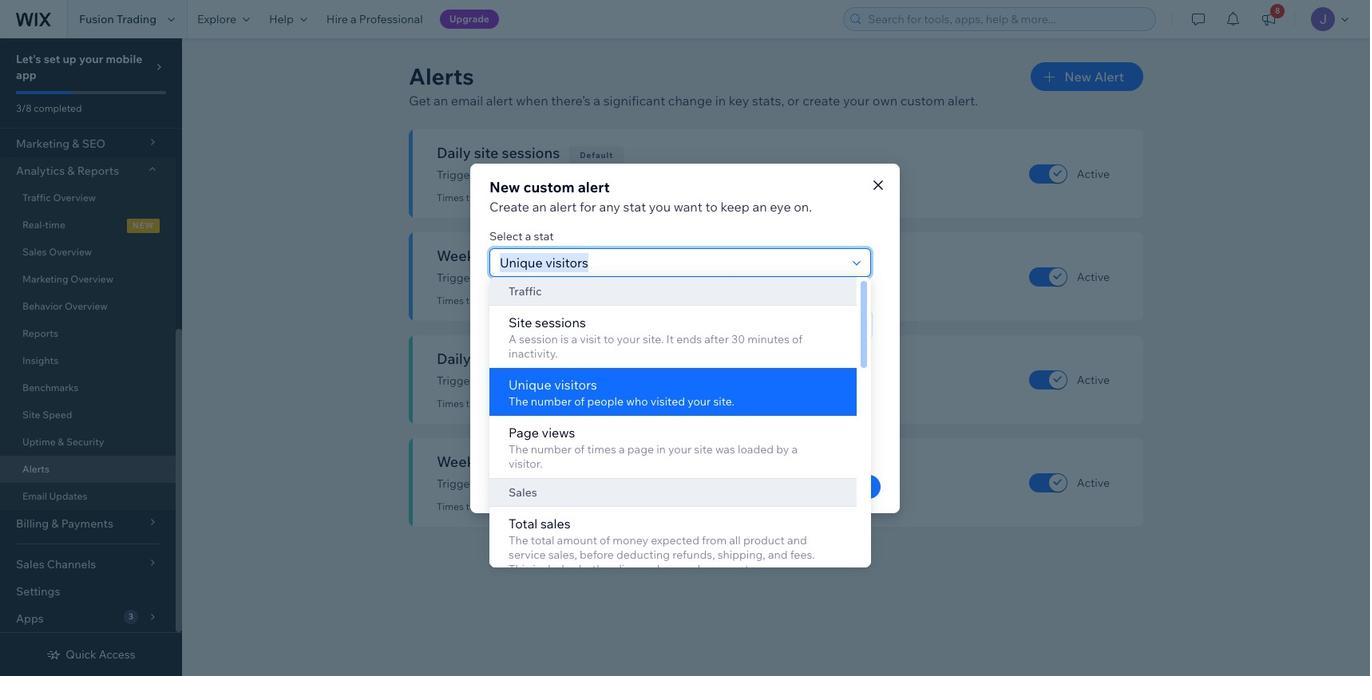 Task type: vqa. For each thing, say whether or not it's contained in the screenshot.


Task type: locate. For each thing, give the bounding box(es) containing it.
change down daily site sessions
[[536, 168, 575, 182]]

change inside alerts get an email alert when there's a significant change in key stats, or create your own custom alert.
[[668, 93, 712, 109]]

of left the people
[[574, 394, 585, 409]]

2 triggered from the top
[[540, 295, 582, 307]]

1 weekly from the top
[[589, 271, 626, 285]]

1 vertical spatial custom
[[523, 178, 575, 196]]

never up select a stat
[[513, 192, 538, 204]]

email inside alerts get an email alert when there's a significant change in key stats, or create your own custom alert.
[[451, 93, 483, 109]]

triggered: for weekly total sales
[[466, 501, 510, 513]]

visitors
[[554, 377, 597, 393], [783, 416, 821, 430]]

0 vertical spatial daily
[[589, 168, 614, 182]]

reports
[[77, 164, 119, 178], [22, 327, 58, 339]]

site inside site sessions a session is a visit to your site. it ends after 30 minutes of inactivity.
[[509, 315, 532, 331]]

1 horizontal spatial &
[[67, 164, 75, 178]]

site for speed
[[22, 409, 40, 421]]

4 never from the top
[[513, 501, 538, 513]]

fusion
[[79, 12, 114, 26]]

weekly up if there is
[[589, 271, 626, 285]]

1 horizontal spatial reports
[[77, 164, 119, 178]]

active
[[1077, 166, 1110, 181], [1077, 270, 1110, 284], [1077, 373, 1110, 387], [1077, 476, 1110, 490]]

sessions. for weekly site sessions
[[649, 271, 697, 285]]

& inside uptime & security link
[[58, 436, 64, 448]]

site.
[[643, 332, 664, 347], [713, 394, 735, 409]]

sales inside total sales the total amount of money expected from all product and service sales, before deducting refunds, shipping, and fees. this includes both online and manual payments.
[[541, 516, 571, 532]]

weekly
[[437, 247, 487, 265], [437, 453, 487, 471]]

number for views
[[531, 442, 572, 457]]

1 horizontal spatial is
[[619, 291, 627, 305]]

sessions for weekly site sessions
[[518, 247, 576, 265]]

0 horizontal spatial to
[[604, 332, 614, 347]]

your inside page views the number of times a page in your site was loaded by a visitor.
[[668, 442, 692, 457]]

unique visitors option
[[490, 368, 857, 416]]

an
[[434, 93, 448, 109], [532, 198, 547, 214], [753, 198, 767, 214], [540, 416, 552, 430]]

number inside unique visitors the number of people who visited your site.
[[531, 394, 572, 409]]

4 active from the top
[[1077, 476, 1110, 490]]

1 horizontal spatial email
[[555, 416, 583, 430]]

0 vertical spatial daily
[[437, 144, 471, 162]]

weekly down the times
[[589, 477, 626, 491]]

times left check on the left
[[437, 295, 464, 307]]

from
[[702, 533, 727, 548]]

site up site sessions a session is a visit to your site. it ends after 30 minutes of inactivity.
[[628, 271, 647, 285]]

alerts up 'get' in the left of the page
[[409, 62, 474, 90]]

weekly for weekly site sessions
[[437, 247, 487, 265]]

trigger: for weekly total sales
[[437, 477, 477, 491]]

a right there's
[[594, 93, 601, 109]]

active for weekly site sessions
[[1077, 270, 1110, 284]]

&
[[67, 164, 75, 178], [58, 436, 64, 448]]

triggered for weekly site sessions
[[540, 295, 582, 307]]

0 horizontal spatial site
[[22, 409, 40, 421]]

0 vertical spatial site.
[[643, 332, 664, 347]]

overview down marketing overview link
[[65, 300, 108, 312]]

email right get at the bottom of the page
[[555, 416, 583, 430]]

sidebar element
[[0, 0, 182, 676]]

triggered:
[[466, 192, 510, 204], [466, 295, 510, 307], [466, 398, 510, 410], [466, 501, 510, 513]]

when down the people
[[585, 416, 614, 430]]

in
[[715, 93, 726, 109], [577, 168, 587, 182], [577, 271, 587, 285], [577, 374, 587, 388], [823, 416, 833, 430], [657, 442, 666, 457], [577, 477, 587, 491]]

1 daily from the top
[[589, 168, 614, 182]]

1 weekly from the top
[[437, 247, 487, 265]]

1 vertical spatial alert
[[578, 178, 610, 196]]

significant for daily site sessions
[[479, 168, 534, 182]]

1 horizontal spatial site
[[509, 315, 532, 331]]

triggered for weekly total sales
[[540, 501, 582, 513]]

total inside total sales the total amount of money expected from all product and service sales, before deducting refunds, shipping, and fees. this includes both online and manual payments.
[[531, 533, 555, 548]]

trigger: down the daily total sales
[[437, 374, 477, 388]]

and
[[787, 533, 807, 548], [768, 548, 788, 562], [640, 562, 660, 577]]

the for unique visitors
[[509, 394, 528, 409]]

of left the times
[[574, 442, 585, 457]]

the for page views
[[509, 442, 528, 457]]

Select a stat field
[[495, 249, 848, 276]]

times
[[437, 192, 464, 204], [437, 295, 464, 307], [437, 398, 464, 410], [437, 501, 464, 513]]

site for sessions
[[509, 315, 532, 331]]

1 the from the top
[[509, 394, 528, 409]]

in left the key
[[715, 93, 726, 109]]

in right page
[[657, 442, 666, 457]]

1 vertical spatial sessions.
[[649, 271, 697, 285]]

1 times triggered: never triggered from the top
[[437, 192, 582, 204]]

1 vertical spatial &
[[58, 436, 64, 448]]

trigger: for daily total sales
[[437, 374, 477, 388]]

alerts inside sidebar element
[[22, 463, 50, 475]]

change for daily total sales
[[536, 374, 575, 388]]

or
[[787, 93, 800, 109]]

sales for daily total sales
[[508, 350, 543, 368]]

significant for weekly site sessions
[[479, 271, 534, 285]]

expected
[[651, 533, 699, 548]]

minutes
[[748, 332, 790, 347]]

alerts
[[409, 62, 474, 90], [22, 463, 50, 475]]

visitors up by
[[783, 416, 821, 430]]

2 times triggered: never triggered from the top
[[437, 295, 582, 307]]

if
[[579, 291, 586, 305]]

0 vertical spatial sales
[[508, 350, 543, 368]]

1 vertical spatial the
[[509, 442, 528, 457]]

significant down weekly total sales
[[479, 477, 534, 491]]

site. up 100
[[713, 394, 735, 409]]

0 horizontal spatial site.
[[643, 332, 664, 347]]

3 triggered: from the top
[[466, 398, 510, 410]]

there right if
[[589, 291, 616, 305]]

benchmarks link
[[0, 375, 176, 402]]

& for analytics
[[67, 164, 75, 178]]

email right 'get' in the left of the page
[[451, 93, 483, 109]]

0 vertical spatial site
[[509, 315, 532, 331]]

reports up traffic overview link
[[77, 164, 119, 178]]

1 vertical spatial alerts
[[22, 463, 50, 475]]

stat
[[623, 198, 646, 214], [534, 229, 554, 243]]

change
[[668, 93, 712, 109], [536, 168, 575, 182], [536, 271, 575, 285], [536, 374, 575, 388], [536, 477, 575, 491]]

2 daily from the top
[[589, 374, 614, 388]]

1 horizontal spatial to
[[705, 198, 718, 214]]

every
[[525, 291, 554, 305]]

0 horizontal spatial sales
[[22, 246, 47, 258]]

traffic inside option
[[509, 284, 542, 299]]

1 vertical spatial to
[[604, 332, 614, 347]]

an inside alerts get an email alert when there's a significant change in key stats, or create your own custom alert.
[[434, 93, 448, 109]]

0 vertical spatial alert
[[486, 93, 513, 109]]

0 vertical spatial reports
[[77, 164, 119, 178]]

0 vertical spatial traffic
[[22, 192, 51, 204]]

site inside sidebar element
[[22, 409, 40, 421]]

alert up daily site sessions
[[486, 93, 513, 109]]

0 horizontal spatial alerts
[[22, 463, 50, 475]]

times triggered: never triggered up check every field
[[437, 295, 582, 307]]

when
[[516, 93, 548, 109], [585, 416, 614, 430]]

cancel button
[[749, 475, 814, 499]]

refunds,
[[673, 548, 715, 562]]

0 vertical spatial custom
[[901, 93, 945, 109]]

trigger: down daily site sessions
[[437, 168, 477, 182]]

sales down visitor.
[[509, 486, 537, 500]]

unique down number
[[509, 377, 552, 393]]

visitor.
[[509, 457, 543, 471]]

traffic overview link
[[0, 184, 176, 212]]

trigger: down weekly site sessions
[[437, 271, 477, 285]]

professional
[[359, 12, 423, 26]]

traffic overview
[[22, 192, 96, 204]]

sessions. up you
[[638, 168, 685, 182]]

3 the from the top
[[509, 533, 528, 548]]

0 vertical spatial sessions.
[[638, 168, 685, 182]]

default for daily site sessions
[[580, 150, 614, 161]]

1 vertical spatial site
[[22, 409, 40, 421]]

sales. down page views the number of times a page in your site was loaded by a visitor.
[[654, 477, 683, 491]]

unique up loaded
[[743, 416, 781, 430]]

new inside new custom alert create an alert for any stat you want to keep an eye on.
[[490, 178, 520, 196]]

real-time
[[22, 219, 65, 231]]

0 vertical spatial sales
[[22, 246, 47, 258]]

1 vertical spatial sales.
[[654, 477, 683, 491]]

0 vertical spatial alerts
[[409, 62, 474, 90]]

0 vertical spatial when
[[516, 93, 548, 109]]

overview for marketing overview
[[70, 273, 113, 285]]

number
[[531, 394, 572, 409], [531, 442, 572, 457]]

in up amount
[[577, 477, 587, 491]]

sales. for weekly total sales
[[654, 477, 683, 491]]

payments.
[[703, 562, 757, 577]]

default for weekly total sales
[[578, 459, 612, 470]]

overview for sales overview
[[49, 246, 92, 258]]

2 never from the top
[[513, 295, 538, 307]]

sessions. up it
[[649, 271, 697, 285]]

1 horizontal spatial alerts
[[409, 62, 474, 90]]

your right visit
[[617, 332, 640, 347]]

0 vertical spatial weekly
[[437, 247, 487, 265]]

2 triggered: from the top
[[466, 295, 510, 307]]

0 vertical spatial unique
[[509, 377, 552, 393]]

sessions up trigger: significant change in weekly site sessions. at the top of page
[[518, 247, 576, 265]]

alerts inside alerts get an email alert when there's a significant change in key stats, or create your own custom alert.
[[409, 62, 474, 90]]

never
[[513, 192, 538, 204], [513, 295, 538, 307], [513, 398, 538, 410], [513, 501, 538, 513]]

4 triggered: from the top
[[466, 501, 510, 513]]

triggered for daily site sessions
[[540, 192, 582, 204]]

2 vertical spatial sales
[[541, 516, 571, 532]]

4 triggered from the top
[[540, 501, 582, 513]]

cancel
[[763, 480, 799, 494]]

3 active from the top
[[1077, 373, 1110, 387]]

new alert button
[[1031, 62, 1144, 91]]

site. for site sessions
[[643, 332, 664, 347]]

daily for sales
[[589, 374, 614, 388]]

triggered: up select
[[466, 192, 510, 204]]

active for weekly total sales
[[1077, 476, 1110, 490]]

1 vertical spatial there
[[616, 416, 644, 430]]

marketing overview link
[[0, 266, 176, 293]]

reports inside dropdown button
[[77, 164, 119, 178]]

when left there's
[[516, 93, 548, 109]]

1 horizontal spatial new
[[1065, 69, 1092, 85]]

8
[[1275, 6, 1280, 16]]

0 vertical spatial stat
[[623, 198, 646, 214]]

1 vertical spatial sessions
[[518, 247, 576, 265]]

alert inside alerts get an email alert when there's a significant change in key stats, or create your own custom alert.
[[486, 93, 513, 109]]

1 horizontal spatial custom
[[901, 93, 945, 109]]

times triggered: never triggered up total
[[437, 501, 582, 513]]

sales.
[[643, 374, 672, 388], [654, 477, 683, 491]]

1 vertical spatial email
[[555, 416, 583, 430]]

trigger: down weekly total sales
[[437, 477, 477, 491]]

site. inside site sessions a session is a visit to your site. it ends after 30 minutes of inactivity.
[[643, 332, 664, 347]]

the inside page views the number of times a page in your site was loaded by a visitor.
[[509, 442, 528, 457]]

1 never from the top
[[513, 192, 538, 204]]

0 horizontal spatial custom
[[523, 178, 575, 196]]

list box
[[490, 277, 871, 584]]

if there is
[[579, 291, 627, 305]]

times triggered: never triggered up you'll
[[437, 398, 582, 410]]

2 times from the top
[[437, 295, 464, 307]]

1 vertical spatial new
[[490, 178, 520, 196]]

times down weekly total sales
[[437, 501, 464, 513]]

in up if
[[577, 271, 587, 285]]

1 vertical spatial traffic
[[509, 284, 542, 299]]

traffic up check every field
[[509, 284, 542, 299]]

an right create
[[532, 198, 547, 214]]

0 vertical spatial sales.
[[643, 374, 672, 388]]

0 horizontal spatial visitors
[[554, 377, 597, 393]]

default down the times
[[578, 459, 612, 470]]

1 vertical spatial weekly
[[589, 477, 626, 491]]

custom inside new custom alert create an alert for any stat you want to keep an eye on.
[[523, 178, 575, 196]]

1 horizontal spatial stat
[[623, 198, 646, 214]]

1 vertical spatial site.
[[713, 394, 735, 409]]

0 vertical spatial new
[[1065, 69, 1092, 85]]

than
[[695, 416, 719, 430]]

0 horizontal spatial traffic
[[22, 192, 51, 204]]

1 vertical spatial when
[[585, 416, 614, 430]]

0 vertical spatial &
[[67, 164, 75, 178]]

0 vertical spatial the
[[509, 394, 528, 409]]

traffic inside sidebar element
[[22, 192, 51, 204]]

& inside analytics & reports dropdown button
[[67, 164, 75, 178]]

deducting
[[616, 548, 670, 562]]

new left alert
[[1065, 69, 1092, 85]]

your down more
[[668, 442, 692, 457]]

both
[[579, 562, 603, 577]]

sales inside sidebar element
[[22, 246, 47, 258]]

quick access button
[[47, 648, 135, 662]]

2 the from the top
[[509, 442, 528, 457]]

2 vertical spatial alert
[[550, 198, 577, 214]]

new for custom
[[490, 178, 520, 196]]

triggered: up check every field
[[466, 295, 510, 307]]

of right minutes
[[792, 332, 803, 347]]

2 active from the top
[[1077, 270, 1110, 284]]

0 horizontal spatial &
[[58, 436, 64, 448]]

1 active from the top
[[1077, 166, 1110, 181]]

never up get at the bottom of the page
[[513, 398, 538, 410]]

default for daily total sales
[[563, 356, 596, 367]]

in inside alerts get an email alert when there's a significant change in key stats, or create your own custom alert.
[[715, 93, 726, 109]]

2 trigger: from the top
[[437, 271, 477, 285]]

never up check every field
[[513, 295, 538, 307]]

uptime & security
[[22, 436, 104, 448]]

2 vertical spatial sessions
[[535, 315, 586, 331]]

0 horizontal spatial unique
[[509, 377, 552, 393]]

the inside total sales the total amount of money expected from all product and service sales, before deducting refunds, shipping, and fees. this includes both online and manual payments.
[[509, 533, 528, 548]]

2 weekly from the top
[[589, 477, 626, 491]]

site left speed
[[22, 409, 40, 421]]

weekly site sessions
[[437, 247, 576, 265]]

upgrade
[[449, 13, 489, 25]]

1 triggered: from the top
[[466, 192, 510, 204]]

site down select
[[490, 247, 515, 265]]

traffic down analytics
[[22, 192, 51, 204]]

stat right any
[[623, 198, 646, 214]]

active for daily site sessions
[[1077, 166, 1110, 181]]

total down page
[[628, 477, 652, 491]]

the down total
[[509, 533, 528, 548]]

active for daily total sales
[[1077, 373, 1110, 387]]

sessions up session
[[535, 315, 586, 331]]

number for visitors
[[531, 394, 572, 409]]

0 vertical spatial sessions
[[502, 144, 560, 162]]

are
[[646, 416, 663, 430]]

analytics & reports button
[[0, 157, 176, 184]]

your right up
[[79, 52, 103, 66]]

0 horizontal spatial new
[[490, 178, 520, 196]]

daily
[[589, 168, 614, 182], [589, 374, 614, 388]]

email updates
[[22, 490, 87, 502]]

significant down daily site sessions
[[479, 168, 534, 182]]

a right hire
[[351, 12, 357, 26]]

1 vertical spatial sales
[[509, 486, 537, 500]]

0 vertical spatial to
[[705, 198, 718, 214]]

in down visit
[[577, 374, 587, 388]]

0 vertical spatial number
[[531, 394, 572, 409]]

1 horizontal spatial visitors
[[783, 416, 821, 430]]

2 weekly from the top
[[437, 453, 487, 471]]

sales down real-
[[22, 246, 47, 258]]

1 vertical spatial daily
[[437, 350, 471, 368]]

times for weekly site sessions
[[437, 295, 464, 307]]

4 trigger: from the top
[[437, 477, 477, 491]]

0 vertical spatial email
[[451, 93, 483, 109]]

access
[[99, 648, 135, 662]]

keep
[[721, 198, 750, 214]]

0 vertical spatial weekly
[[589, 271, 626, 285]]

new
[[133, 220, 154, 231]]

a left day.
[[835, 416, 841, 430]]

sales. up visited
[[643, 374, 672, 388]]

3 never from the top
[[513, 398, 538, 410]]

1 horizontal spatial when
[[585, 416, 614, 430]]

1 vertical spatial daily
[[589, 374, 614, 388]]

times down the daily total sales
[[437, 398, 464, 410]]

3 times from the top
[[437, 398, 464, 410]]

1 horizontal spatial unique
[[743, 416, 781, 430]]

0 horizontal spatial alert
[[486, 93, 513, 109]]

daily for daily total sales
[[437, 350, 471, 368]]

3 times triggered: never triggered from the top
[[437, 398, 582, 410]]

a right by
[[792, 442, 798, 457]]

0 horizontal spatial email
[[451, 93, 483, 109]]

it
[[666, 332, 674, 347]]

is right if
[[619, 291, 627, 305]]

1 vertical spatial visitors
[[783, 416, 821, 430]]

an right 'get' in the left of the page
[[434, 93, 448, 109]]

triggered down trigger: significant change in weekly total sales.
[[540, 501, 582, 513]]

0 horizontal spatial reports
[[22, 327, 58, 339]]

daily up any
[[589, 168, 614, 182]]

app
[[16, 68, 37, 82]]

default for weekly site sessions
[[596, 253, 629, 264]]

1 times from the top
[[437, 192, 464, 204]]

of inside total sales the total amount of money expected from all product and service sales, before deducting refunds, shipping, and fees. this includes both online and manual payments.
[[600, 533, 610, 548]]

1 vertical spatial weekly
[[437, 453, 487, 471]]

list box containing site sessions
[[490, 277, 871, 584]]

times for weekly total sales
[[437, 501, 464, 513]]

significant down number
[[479, 374, 534, 388]]

number inside page views the number of times a page in your site was loaded by a visitor.
[[531, 442, 572, 457]]

sales for sales
[[509, 486, 537, 500]]

trigger:
[[437, 168, 477, 182], [437, 271, 477, 285], [437, 374, 477, 388], [437, 477, 477, 491]]

1 vertical spatial unique
[[743, 416, 781, 430]]

sales
[[508, 350, 543, 368], [524, 453, 558, 471], [541, 516, 571, 532]]

& up traffic overview
[[67, 164, 75, 178]]

trigger: significant change in daily total sales.
[[437, 374, 672, 388]]

2 number from the top
[[531, 442, 572, 457]]

Check every field
[[495, 311, 541, 338]]

1 number from the top
[[531, 394, 572, 409]]

3 triggered from the top
[[540, 398, 582, 410]]

1 horizontal spatial alert
[[550, 198, 577, 214]]

overview down analytics & reports
[[53, 192, 96, 204]]

1 horizontal spatial site.
[[713, 394, 735, 409]]

3 trigger: from the top
[[437, 374, 477, 388]]

marketing
[[22, 273, 68, 285]]

sessions inside site sessions a session is a visit to your site. it ends after 30 minutes of inactivity.
[[535, 315, 586, 331]]

site. left it
[[643, 332, 664, 347]]

times triggered: never triggered
[[437, 192, 582, 204], [437, 295, 582, 307], [437, 398, 582, 410], [437, 501, 582, 513]]

page views the number of times a page in your site was loaded by a visitor.
[[509, 425, 798, 471]]

0 vertical spatial there
[[589, 291, 616, 305]]

1 horizontal spatial traffic
[[509, 284, 542, 299]]

custom right own
[[901, 93, 945, 109]]

unique inside unique visitors the number of people who visited your site.
[[509, 377, 552, 393]]

hire
[[326, 12, 348, 26]]

1 vertical spatial sales
[[524, 453, 558, 471]]

change down visitor.
[[536, 477, 575, 491]]

0 horizontal spatial is
[[561, 332, 569, 347]]

site up a
[[509, 315, 532, 331]]

triggered: for daily total sales
[[466, 398, 510, 410]]

ends
[[676, 332, 702, 347]]

sales inside 'option'
[[509, 486, 537, 500]]

sales
[[22, 246, 47, 258], [509, 486, 537, 500]]

site up any
[[616, 168, 635, 182]]

1 vertical spatial is
[[561, 332, 569, 347]]

all
[[729, 533, 741, 548]]

2 daily from the top
[[437, 350, 471, 368]]

0 horizontal spatial when
[[516, 93, 548, 109]]

number down views
[[531, 442, 572, 457]]

number down trigger: significant change in daily total sales.
[[531, 394, 572, 409]]

total down total
[[531, 533, 555, 548]]

times for daily site sessions
[[437, 192, 464, 204]]

to right want
[[705, 198, 718, 214]]

never for daily site sessions
[[513, 192, 538, 204]]

1 horizontal spatial sales
[[509, 486, 537, 500]]

1 trigger: from the top
[[437, 168, 477, 182]]

quick
[[66, 648, 96, 662]]

in inside page views the number of times a page in your site was loaded by a visitor.
[[657, 442, 666, 457]]

overview down sales overview link
[[70, 273, 113, 285]]

1 vertical spatial number
[[531, 442, 572, 457]]

weekly for weekly total sales
[[437, 453, 487, 471]]

1 daily from the top
[[437, 144, 471, 162]]

hire a professional link
[[317, 0, 433, 38]]

behavior overview link
[[0, 293, 176, 320]]

4 times triggered: never triggered from the top
[[437, 501, 582, 513]]

new inside button
[[1065, 69, 1092, 85]]

change for weekly site sessions
[[536, 271, 575, 285]]

trigger: for weekly site sessions
[[437, 271, 477, 285]]

0 horizontal spatial stat
[[534, 229, 554, 243]]

4 times from the top
[[437, 501, 464, 513]]

traffic
[[22, 192, 51, 204], [509, 284, 542, 299]]

online
[[606, 562, 638, 577]]

the inside unique visitors the number of people who visited your site.
[[509, 394, 528, 409]]

sessions. for daily site sessions
[[638, 168, 685, 182]]

times triggered: never triggered up select
[[437, 192, 582, 204]]

2 horizontal spatial alert
[[578, 178, 610, 196]]

2 vertical spatial the
[[509, 533, 528, 548]]

unique
[[509, 377, 552, 393], [743, 416, 781, 430]]

sessions for daily site sessions
[[502, 144, 560, 162]]

reports up insights
[[22, 327, 58, 339]]

to inside new custom alert create an alert for any stat you want to keep an eye on.
[[705, 198, 718, 214]]

visited
[[651, 394, 685, 409]]

alert
[[486, 93, 513, 109], [578, 178, 610, 196], [550, 198, 577, 214]]

an left eye on the right of the page
[[753, 198, 767, 214]]

the up get at the bottom of the page
[[509, 394, 528, 409]]

0 vertical spatial visitors
[[554, 377, 597, 393]]

1 triggered from the top
[[540, 192, 582, 204]]

site. inside unique visitors the number of people who visited your site.
[[713, 394, 735, 409]]

is left visit
[[561, 332, 569, 347]]



Task type: describe. For each thing, give the bounding box(es) containing it.
times triggered: never triggered for daily total sales
[[437, 398, 582, 410]]

site up create
[[474, 144, 499, 162]]

help
[[269, 12, 294, 26]]

100
[[721, 416, 741, 430]]

a inside alerts get an email alert when there's a significant change in key stats, or create your own custom alert.
[[594, 93, 601, 109]]

overview for behavior overview
[[65, 300, 108, 312]]

key
[[729, 93, 749, 109]]

product
[[743, 533, 785, 548]]

security
[[66, 436, 104, 448]]

get
[[520, 416, 537, 430]]

significant inside alerts get an email alert when there's a significant change in key stats, or create your own custom alert.
[[603, 93, 665, 109]]

significant for daily total sales
[[479, 374, 534, 388]]

never for daily total sales
[[513, 398, 538, 410]]

site inside page views the number of times a page in your site was loaded by a visitor.
[[694, 442, 713, 457]]

sales overview
[[22, 246, 92, 258]]

3/8
[[16, 102, 32, 114]]

in up for
[[577, 168, 587, 182]]

is inside site sessions a session is a visit to your site. it ends after 30 minutes of inactivity.
[[561, 332, 569, 347]]

weekly for sales
[[589, 477, 626, 491]]

behavior overview
[[22, 300, 108, 312]]

real-
[[22, 219, 45, 231]]

of inside page views the number of times a page in your site was loaded by a visitor.
[[574, 442, 585, 457]]

people
[[587, 394, 624, 409]]

by
[[776, 442, 789, 457]]

trigger: significant change in weekly total sales.
[[437, 477, 683, 491]]

a inside site sessions a session is a visit to your site. it ends after 30 minutes of inactivity.
[[571, 332, 577, 347]]

loaded
[[738, 442, 774, 457]]

30
[[732, 332, 745, 347]]

site speed link
[[0, 402, 176, 429]]

triggered for daily total sales
[[540, 398, 582, 410]]

stats,
[[752, 93, 784, 109]]

sales,
[[548, 548, 577, 562]]

let's set up your mobile app
[[16, 52, 142, 82]]

change for daily site sessions
[[536, 168, 575, 182]]

traffic for traffic overview
[[22, 192, 51, 204]]

custom inside alerts get an email alert when there's a significant change in key stats, or create your own custom alert.
[[901, 93, 945, 109]]

daily total sales
[[437, 350, 543, 368]]

times for daily total sales
[[437, 398, 464, 410]]

set
[[44, 52, 60, 66]]

1 vertical spatial stat
[[534, 229, 554, 243]]

reports link
[[0, 320, 176, 347]]

to inside site sessions a session is a visit to your site. it ends after 30 minutes of inactivity.
[[604, 332, 614, 347]]

your inside site sessions a session is a visit to your site. it ends after 30 minutes of inactivity.
[[617, 332, 640, 347]]

alerts for alerts get an email alert when there's a significant change in key stats, or create your own custom alert.
[[409, 62, 474, 90]]

total down the page
[[490, 453, 521, 471]]

upgrade button
[[440, 10, 499, 29]]

for
[[580, 198, 596, 214]]

sales. for daily total sales
[[643, 374, 672, 388]]

amount
[[557, 533, 597, 548]]

1 vertical spatial reports
[[22, 327, 58, 339]]

shipping,
[[718, 548, 766, 562]]

trigger: significant change in weekly site sessions.
[[437, 271, 697, 285]]

overview for traffic overview
[[53, 192, 96, 204]]

own
[[873, 93, 898, 109]]

traffic option
[[490, 277, 857, 306]]

times triggered: never triggered for weekly total sales
[[437, 501, 582, 513]]

sales for sales overview
[[22, 246, 47, 258]]

you
[[649, 198, 671, 214]]

quick access
[[66, 648, 135, 662]]

alerts get an email alert when there's a significant change in key stats, or create your own custom alert.
[[409, 62, 978, 109]]

settings link
[[0, 578, 176, 605]]

of inside site sessions a session is a visit to your site. it ends after 30 minutes of inactivity.
[[792, 332, 803, 347]]

manual
[[662, 562, 700, 577]]

behavior
[[22, 300, 62, 312]]

an right get at the bottom of the page
[[540, 416, 552, 430]]

get
[[409, 93, 431, 109]]

visitors inside unique visitors the number of people who visited your site.
[[554, 377, 597, 393]]

total left the 'inactivity.'
[[474, 350, 505, 368]]

in left day.
[[823, 416, 833, 430]]

you'll
[[490, 416, 517, 430]]

inactivity.
[[509, 347, 558, 361]]

your inside unique visitors the number of people who visited your site.
[[688, 394, 711, 409]]

alert.
[[948, 93, 978, 109]]

and left fees.
[[768, 548, 788, 562]]

of inside unique visitors the number of people who visited your site.
[[574, 394, 585, 409]]

alerts for alerts
[[22, 463, 50, 475]]

never for weekly site sessions
[[513, 295, 538, 307]]

select
[[490, 229, 523, 243]]

includes
[[533, 562, 576, 577]]

& for uptime
[[58, 436, 64, 448]]

when inside alerts get an email alert when there's a significant change in key stats, or create your own custom alert.
[[516, 93, 548, 109]]

a right select
[[525, 229, 531, 243]]

total
[[509, 516, 538, 532]]

your inside let's set up your mobile app
[[79, 52, 103, 66]]

triggered: for weekly site sessions
[[466, 295, 510, 307]]

analytics
[[16, 164, 65, 178]]

trigger: for daily site sessions
[[437, 168, 477, 182]]

weekly for sessions
[[589, 271, 626, 285]]

there's
[[551, 93, 591, 109]]

before
[[580, 548, 614, 562]]

new custom alert create an alert for any stat you want to keep an eye on.
[[490, 178, 812, 214]]

save
[[839, 480, 865, 494]]

create
[[803, 93, 840, 109]]

on.
[[794, 198, 812, 214]]

sales option
[[490, 478, 857, 507]]

alerts link
[[0, 456, 176, 483]]

time
[[45, 219, 65, 231]]

Search for tools, apps, help & more... field
[[863, 8, 1151, 30]]

never for weekly total sales
[[513, 501, 538, 513]]

check
[[490, 291, 523, 305]]

insights link
[[0, 347, 176, 375]]

a left page
[[619, 442, 625, 457]]

stat inside new custom alert create an alert for any stat you want to keep an eye on.
[[623, 198, 646, 214]]

alert
[[1095, 69, 1124, 85]]

new for alert
[[1065, 69, 1092, 85]]

create
[[490, 198, 530, 214]]

uptime & security link
[[0, 429, 176, 456]]

the for total sales
[[509, 533, 528, 548]]

triggered: for daily site sessions
[[466, 192, 510, 204]]

site speed
[[22, 409, 72, 421]]

traffic for traffic
[[509, 284, 542, 299]]

and right product
[[787, 533, 807, 548]]

daily for daily site sessions
[[437, 144, 471, 162]]

significant for weekly total sales
[[479, 477, 534, 491]]

this
[[509, 562, 530, 577]]

completed
[[34, 102, 82, 114]]

daily for sessions
[[589, 168, 614, 182]]

help button
[[260, 0, 317, 38]]

email updates link
[[0, 483, 176, 510]]

service
[[509, 548, 546, 562]]

unique visitors the number of people who visited your site.
[[509, 377, 735, 409]]

select a stat
[[490, 229, 554, 243]]

page
[[627, 442, 654, 457]]

analytics & reports
[[16, 164, 119, 178]]

times triggered: never triggered for daily site sessions
[[437, 192, 582, 204]]

marketing overview
[[22, 273, 113, 285]]

total up who
[[616, 374, 640, 388]]

If there is field
[[585, 311, 850, 338]]

day.
[[844, 416, 864, 430]]

site sessions a session is a visit to your site. it ends after 30 minutes of inactivity.
[[509, 315, 803, 361]]

mobile
[[106, 52, 142, 66]]

email for you'll
[[555, 416, 583, 430]]

8 button
[[1251, 0, 1286, 38]]

times
[[587, 442, 616, 457]]

let's
[[16, 52, 41, 66]]

0 vertical spatial is
[[619, 291, 627, 305]]

sales overview link
[[0, 239, 176, 266]]

times triggered: never triggered for weekly site sessions
[[437, 295, 582, 307]]

Number text field
[[495, 373, 554, 400]]

benchmarks
[[22, 382, 79, 394]]

who
[[626, 394, 648, 409]]

and right online
[[640, 562, 660, 577]]

uptime
[[22, 436, 56, 448]]

site. for unique visitors
[[713, 394, 735, 409]]

email for alerts
[[451, 93, 483, 109]]

eye
[[770, 198, 791, 214]]

change for weekly total sales
[[536, 477, 575, 491]]

your inside alerts get an email alert when there's a significant change in key stats, or create your own custom alert.
[[843, 93, 870, 109]]

sales for weekly total sales
[[524, 453, 558, 471]]



